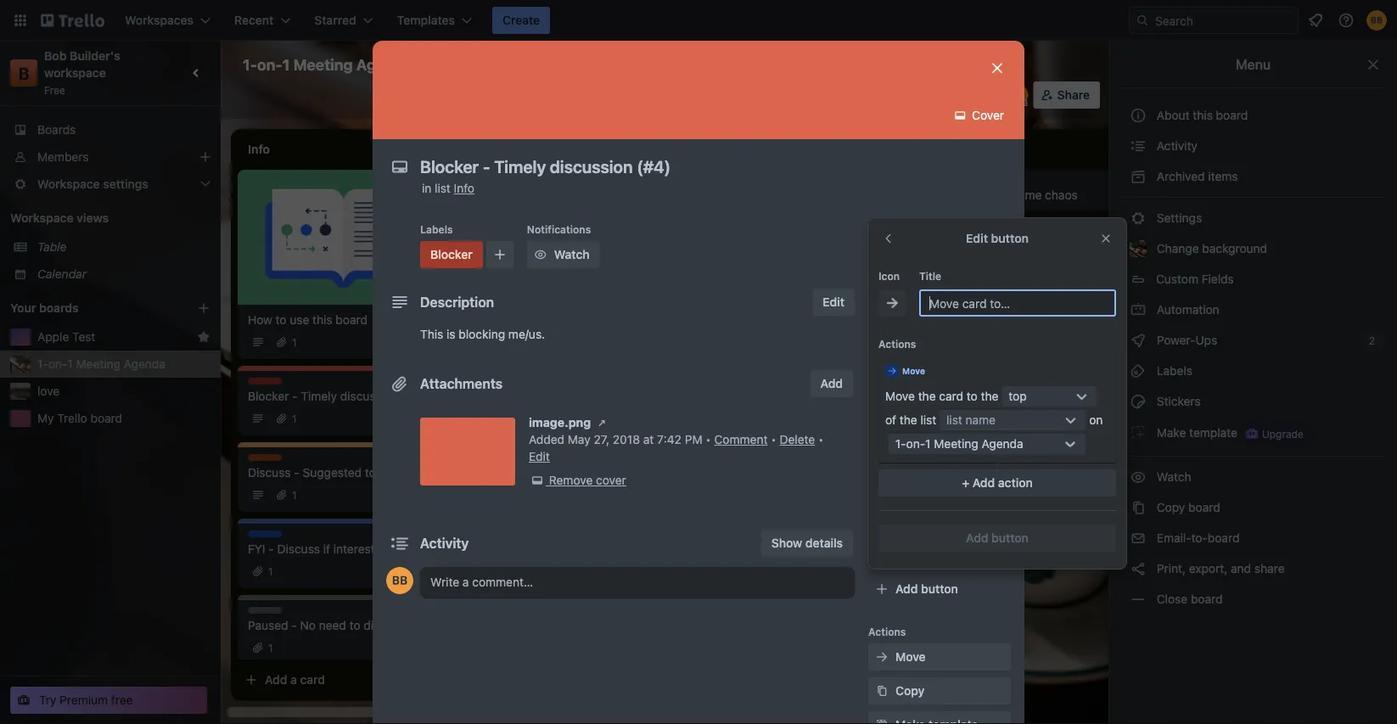 Task type: vqa. For each thing, say whether or not it's contained in the screenshot.
'Create Instagram' link
no



Task type: describe. For each thing, give the bounding box(es) containing it.
1 horizontal spatial automation
[[1154, 303, 1220, 317]]

workspace
[[10, 211, 73, 225]]

add button for top add button button
[[966, 531, 1029, 545]]

name
[[966, 413, 996, 427]]

1 horizontal spatial labels
[[896, 275, 932, 289]]

archived items
[[1154, 169, 1238, 183]]

this is blocking me/us.
[[420, 327, 545, 341]]

2 vertical spatial power-
[[921, 512, 961, 526]]

add to card
[[868, 216, 926, 228]]

sm image for cover link
[[952, 107, 969, 124]]

- for paused
[[291, 618, 297, 632]]

test
[[72, 330, 95, 344]]

1 vertical spatial actions
[[868, 626, 906, 638]]

add down confluence
[[896, 512, 918, 526]]

add down move card to… text field on the top right
[[988, 320, 1011, 334]]

sm image for close board link
[[1130, 591, 1147, 608]]

the up name
[[981, 389, 999, 403]]

feedback?
[[583, 270, 640, 284]]

0 horizontal spatial this
[[312, 313, 332, 327]]

info
[[454, 181, 475, 195]]

2 vertical spatial on-
[[906, 437, 925, 451]]

sm image for remove cover link
[[529, 472, 546, 489]]

board right use
[[336, 313, 368, 327]]

color: green, title: "goal" element for best
[[971, 272, 1005, 284]]

0 vertical spatial activity
[[1154, 139, 1198, 153]]

manage time chaos
[[971, 188, 1078, 202]]

card down no
[[300, 673, 325, 687]]

0 vertical spatial a
[[1014, 320, 1020, 334]]

confluence
[[896, 478, 960, 492]]

add down the add power-ups
[[966, 531, 989, 545]]

manage
[[971, 188, 1015, 202]]

agenda inside 1-on-1 meeting agenda link
[[124, 357, 165, 371]]

please
[[778, 236, 814, 250]]

blog
[[1047, 283, 1071, 297]]

table
[[37, 240, 67, 254]]

2 horizontal spatial list
[[947, 413, 962, 427]]

custom fields for add to card
[[896, 410, 975, 424]]

members for right members link
[[896, 241, 948, 255]]

in list info
[[422, 181, 475, 195]]

share button
[[1034, 81, 1100, 109]]

1 horizontal spatial power-ups
[[1154, 333, 1221, 347]]

upgrade button
[[1242, 424, 1307, 444]]

interested
[[333, 542, 389, 556]]

show details link
[[761, 530, 853, 557]]

suggested
[[303, 466, 362, 480]]

2 vertical spatial ups
[[961, 512, 983, 526]]

delete edit
[[529, 432, 815, 463]]

0 horizontal spatial bob builder (bobbuilder40) image
[[386, 567, 413, 594]]

sm image for labels link to the left
[[873, 273, 890, 290]]

sm image for settings link
[[1130, 210, 1147, 227]]

how to use this board
[[248, 313, 368, 327]]

1 paused from the top
[[248, 608, 284, 620]]

improve
[[567, 317, 611, 331]]

2 vertical spatial agenda
[[982, 437, 1023, 451]]

may
[[568, 432, 591, 447]]

drafted
[[511, 253, 551, 267]]

add power-ups link
[[868, 506, 1011, 533]]

comment
[[714, 432, 768, 447]]

color: green, title: "goal" element for mentor
[[971, 224, 1005, 237]]

add down color: black, title: "paused" element at the left
[[265, 673, 287, 687]]

to inside paused paused - no need to discuss (#0)
[[349, 618, 360, 632]]

0 vertical spatial move
[[902, 366, 925, 376]]

1 vertical spatial add button button
[[868, 576, 1011, 603]]

discuss for i
[[489, 306, 527, 318]]

1 vertical spatial labels link
[[1120, 357, 1387, 385]]

table link
[[37, 239, 211, 256]]

added may 27, 2018 at 7:42 pm
[[529, 432, 702, 447]]

Search field
[[1149, 8, 1298, 33]]

archived items link
[[1120, 163, 1387, 190]]

of
[[885, 413, 896, 427]]

button for the bottommost add button button
[[921, 582, 958, 596]]

0 vertical spatial members link
[[0, 143, 221, 171]]

i
[[489, 317, 492, 331]]

notifications
[[527, 223, 591, 235]]

0 vertical spatial ups
[[1196, 333, 1218, 347]]

mentor another developer link
[[971, 234, 1168, 251]]

add board image
[[197, 301, 211, 315]]

- for fyi
[[268, 542, 274, 556]]

0 vertical spatial add a card button
[[961, 314, 1151, 341]]

1 fyi from the top
[[248, 531, 264, 543]]

1 horizontal spatial members link
[[868, 234, 1011, 261]]

on- inside board name text field
[[257, 55, 282, 73]]

practice
[[999, 283, 1044, 297]]

search image
[[1136, 14, 1149, 27]]

board inside 'link'
[[90, 411, 122, 425]]

0 horizontal spatial power-ups
[[868, 454, 924, 466]]

i think we can improve velocity if we make some tooling changes. link
[[489, 316, 686, 350]]

add a card for add a card button to the left
[[265, 673, 325, 687]]

fyi - discuss if interested (#6) link
[[248, 541, 438, 558]]

chaos
[[1045, 188, 1078, 202]]

color: blue, title: "fyi" element
[[248, 531, 282, 543]]

color: black, title: "paused" element
[[248, 607, 284, 620]]

email-to-board link
[[1120, 525, 1387, 552]]

print, export, and share link
[[1120, 555, 1387, 582]]

can you please give feedback on the report? link
[[730, 234, 927, 268]]

to up 'list name'
[[967, 389, 978, 403]]

bob builder's workspace free
[[44, 49, 123, 96]]

edit for edit button
[[966, 231, 988, 245]]

custom fields button for add to card
[[868, 409, 1011, 426]]

2 vertical spatial meeting
[[934, 437, 979, 451]]

export,
[[1189, 562, 1228, 576]]

0 horizontal spatial power-
[[868, 454, 904, 466]]

show
[[772, 536, 802, 550]]

1-on-1 meeting agenda inside board name text field
[[243, 55, 412, 73]]

another
[[1013, 236, 1056, 250]]

bob
[[44, 49, 67, 63]]

2 vertical spatial 1-
[[895, 437, 906, 451]]

1 vertical spatial move
[[885, 389, 915, 403]]

try premium free button
[[10, 687, 207, 714]]

sm image for archived items link
[[1130, 168, 1147, 185]]

blocker for blocker blocker - timely discussion (#4)
[[248, 379, 285, 390]]

add right "+"
[[973, 476, 995, 490]]

to up return to previous screen image on the top right of the page
[[891, 216, 901, 228]]

the up of the list
[[918, 389, 936, 403]]

add down edit button
[[820, 376, 843, 390]]

1 horizontal spatial list
[[921, 413, 936, 427]]

goal best practice blog
[[971, 272, 1071, 297]]

switch to… image
[[12, 12, 29, 29]]

on inside the can you please give feedback on the report?
[[897, 236, 911, 250]]

close popover image
[[1099, 232, 1113, 245]]

goal for mentor
[[971, 225, 993, 237]]

custom for add to card
[[896, 410, 939, 424]]

1 horizontal spatial on
[[1089, 413, 1103, 427]]

2 horizontal spatial bob builder (bobbuilder40) image
[[1367, 10, 1387, 31]]

calendar link
[[37, 266, 211, 283]]

sm image for the watch button
[[532, 246, 549, 263]]

sm image for automation link
[[1130, 301, 1147, 318]]

0 horizontal spatial labels
[[420, 223, 453, 235]]

0 vertical spatial actions
[[879, 338, 916, 350]]

copy board link
[[1120, 494, 1387, 521]]

meeting inside board name text field
[[293, 55, 353, 73]]

email-
[[1157, 531, 1191, 545]]

Move card to… text field
[[919, 289, 1116, 317]]

bob builder's workspace link
[[44, 49, 123, 80]]

activity link
[[1120, 132, 1387, 160]]

on- inside 1-on-1 meeting agenda link
[[48, 357, 67, 371]]

2 vertical spatial color: orange, title: "discuss" element
[[248, 454, 286, 467]]

upgrade
[[1262, 428, 1304, 440]]

return to previous screen image
[[882, 232, 896, 245]]

agenda inside board name text field
[[356, 55, 412, 73]]

my trello board
[[37, 411, 122, 425]]

discuss discuss - suggested topic (#3)
[[248, 455, 419, 480]]

copy for copy board
[[1157, 500, 1185, 514]]

premium
[[60, 693, 108, 707]]

0 vertical spatial power-
[[1157, 333, 1196, 347]]

discuss for discuss
[[248, 455, 286, 467]]

how
[[248, 313, 272, 327]]

i've
[[489, 253, 508, 267]]

discuss i think we can improve velocity if we make some tooling changes.
[[489, 306, 685, 348]]

i've drafted my goals for the next few months. any feedback? link
[[489, 251, 686, 285]]

sm image for move 'link' at the bottom of the page
[[873, 649, 890, 666]]

Board name text field
[[234, 51, 421, 78]]

watch link
[[1120, 463, 1387, 491]]

open information menu image
[[1338, 12, 1355, 29]]

builder's
[[70, 49, 120, 63]]

my
[[555, 253, 571, 267]]

paused - no need to discuss (#0) link
[[248, 617, 438, 634]]

0 vertical spatial button
[[991, 231, 1029, 245]]

1 vertical spatial color: red, title: "blocker" element
[[248, 378, 285, 390]]

workspace views
[[10, 211, 109, 225]]

+
[[962, 476, 969, 490]]

(#3)
[[396, 466, 419, 480]]

0 horizontal spatial labels link
[[868, 268, 1011, 295]]

sm image for copy board link
[[1130, 499, 1147, 516]]

meeting inside 1-on-1 meeting agenda link
[[76, 357, 120, 371]]

if inside discuss i think we can improve velocity if we make some tooling changes.
[[660, 317, 667, 331]]

use
[[290, 313, 309, 327]]

sm image for watch link
[[1130, 469, 1147, 486]]

0 horizontal spatial activity
[[420, 535, 469, 551]]

1- inside board name text field
[[243, 55, 257, 73]]

goal for best
[[971, 272, 993, 284]]

copy board
[[1154, 500, 1220, 514]]

this inside button
[[1193, 108, 1213, 122]]

apple
[[37, 330, 69, 344]]

copy link
[[868, 677, 1011, 705]]

show details
[[772, 536, 843, 550]]

remove cover
[[549, 473, 626, 487]]

boards
[[39, 301, 79, 315]]

cover link
[[947, 102, 1014, 129]]

some
[[521, 334, 551, 348]]

settings link
[[1120, 205, 1387, 232]]

members for the top members link
[[37, 150, 89, 164]]

sm image for copy 'link'
[[873, 682, 890, 699]]

add up return to previous screen image on the top right of the page
[[868, 216, 888, 228]]

added
[[529, 432, 565, 447]]

for
[[607, 253, 622, 267]]

custom for menu
[[1156, 272, 1199, 286]]

make
[[489, 334, 518, 348]]

0 horizontal spatial list
[[435, 181, 451, 195]]



Task type: locate. For each thing, give the bounding box(es) containing it.
your
[[10, 301, 36, 315]]

goal inside goal best practice blog
[[971, 272, 993, 284]]

2 horizontal spatial labels
[[1154, 364, 1193, 378]]

card up title
[[904, 216, 926, 228]]

+ add action
[[962, 476, 1033, 490]]

on left make at the bottom of page
[[1089, 413, 1103, 427]]

fields for menu
[[1202, 272, 1234, 286]]

paused paused - no need to discuss (#0)
[[248, 608, 432, 632]]

in
[[422, 181, 432, 195]]

color: orange, title: "discuss" element for think
[[489, 306, 527, 318]]

Write a comment text field
[[420, 567, 855, 598]]

manage time chaos link
[[971, 187, 1168, 204]]

list left name
[[947, 413, 962, 427]]

automation down the add power-ups
[[868, 556, 926, 568]]

sm image inside copy 'link'
[[873, 682, 890, 699]]

this right use
[[312, 313, 332, 327]]

1 vertical spatial members
[[896, 241, 948, 255]]

image.png
[[529, 416, 591, 430]]

1 horizontal spatial if
[[660, 317, 667, 331]]

0 horizontal spatial 1-on-1 meeting agenda
[[37, 357, 165, 371]]

ups down "+"
[[961, 512, 983, 526]]

27,
[[594, 432, 610, 447]]

0 vertical spatial 1-
[[243, 55, 257, 73]]

1 vertical spatial add a card
[[265, 673, 325, 687]]

add button for the bottommost add button button
[[896, 582, 958, 596]]

sm image inside email-to-board link
[[1130, 530, 1147, 547]]

cover
[[969, 108, 1004, 122]]

starred icon image
[[197, 330, 211, 344]]

add power-ups
[[896, 512, 983, 526]]

1 color: green, title: "goal" element from the top
[[971, 224, 1005, 237]]

1 vertical spatial custom fields button
[[868, 409, 1011, 426]]

agenda
[[356, 55, 412, 73], [124, 357, 165, 371], [982, 437, 1023, 451]]

0 horizontal spatial if
[[323, 542, 330, 556]]

1 horizontal spatial meeting
[[293, 55, 353, 73]]

sm image inside the watch button
[[532, 246, 549, 263]]

ups down automation link
[[1196, 333, 1218, 347]]

1 horizontal spatial watch
[[1154, 470, 1195, 484]]

0 horizontal spatial a
[[290, 673, 297, 687]]

power- up stickers
[[1157, 333, 1196, 347]]

discuss inside discuss i think we can improve velocity if we make some tooling changes.
[[489, 306, 527, 318]]

sm image inside settings link
[[1130, 210, 1147, 227]]

power-ups down of
[[868, 454, 924, 466]]

custom fields down move the card to the
[[896, 410, 975, 424]]

color: green, title: "goal" element down mentor
[[971, 272, 1005, 284]]

0 horizontal spatial automation
[[868, 556, 926, 568]]

activity right (#6) at left
[[420, 535, 469, 551]]

automation down change
[[1154, 303, 1220, 317]]

card up 'list name'
[[939, 389, 964, 403]]

activity
[[1154, 139, 1198, 153], [420, 535, 469, 551]]

0 horizontal spatial custom fields
[[896, 410, 975, 424]]

custom fields button for menu
[[1120, 266, 1387, 293]]

edit inside delete edit
[[529, 449, 550, 463]]

copy up the email-
[[1157, 500, 1185, 514]]

1 horizontal spatial bob builder (bobbuilder40) image
[[1005, 83, 1029, 107]]

sm image
[[825, 81, 849, 105], [952, 107, 969, 124], [1130, 138, 1147, 154], [1130, 168, 1147, 185], [1130, 210, 1147, 227], [873, 273, 890, 290], [884, 295, 901, 312], [873, 307, 890, 324], [1130, 362, 1147, 379], [1130, 393, 1147, 410], [594, 414, 610, 431], [1130, 424, 1147, 441], [1130, 469, 1147, 486], [1130, 530, 1147, 547], [873, 649, 890, 666], [873, 682, 890, 699], [873, 716, 890, 724]]

2 horizontal spatial on-
[[906, 437, 925, 451]]

custom fields down change background at top
[[1156, 272, 1234, 286]]

add button down + add action
[[966, 531, 1029, 545]]

a down 'paused - no need to discuss (#0)' link
[[290, 673, 297, 687]]

2 vertical spatial move
[[896, 650, 926, 664]]

top
[[1009, 389, 1027, 403]]

the inside the can you please give feedback on the report?
[[730, 253, 748, 267]]

0 horizontal spatial agenda
[[124, 357, 165, 371]]

members
[[37, 150, 89, 164], [896, 241, 948, 255]]

1 vertical spatial power-ups
[[868, 454, 924, 466]]

color: orange, title: "discuss" element up few
[[489, 241, 527, 254]]

goals
[[574, 253, 604, 267]]

fyi fyi - discuss if interested (#6)
[[248, 531, 415, 556]]

1 vertical spatial add button
[[896, 582, 958, 596]]

try
[[39, 693, 56, 707]]

fields for add to card
[[942, 410, 975, 424]]

think
[[495, 317, 522, 331]]

1 horizontal spatial activity
[[1154, 139, 1198, 153]]

make
[[1157, 425, 1186, 439]]

add button button up move 'link' at the bottom of the page
[[868, 576, 1011, 603]]

create from template… image
[[917, 290, 930, 304]]

copy
[[1157, 500, 1185, 514], [896, 684, 925, 698]]

0 horizontal spatial ups
[[904, 454, 924, 466]]

members link down the boards
[[0, 143, 221, 171]]

sm image for bottommost labels link
[[1130, 362, 1147, 379]]

sm image inside automation link
[[1130, 301, 1147, 318]]

sm image for activity link
[[1130, 138, 1147, 154]]

board up activity link
[[1216, 108, 1248, 122]]

edit for edit
[[823, 295, 845, 309]]

1 vertical spatial bob builder (bobbuilder40) image
[[1005, 83, 1029, 107]]

board up print, export, and share
[[1208, 531, 1240, 545]]

power- down confluence
[[921, 512, 961, 526]]

my trello board link
[[37, 410, 211, 427]]

items
[[1208, 169, 1238, 183]]

2 horizontal spatial ups
[[1196, 333, 1218, 347]]

attachments
[[420, 376, 503, 392]]

2 horizontal spatial 1-on-1 meeting agenda
[[895, 437, 1023, 451]]

2 color: green, title: "goal" element from the top
[[971, 272, 1005, 284]]

0 vertical spatial add button button
[[879, 525, 1116, 552]]

few
[[489, 270, 509, 284]]

0 vertical spatial custom fields button
[[1120, 266, 1387, 293]]

list right in
[[435, 181, 451, 195]]

copy for copy
[[896, 684, 925, 698]]

1 inside board name text field
[[282, 55, 290, 73]]

goal down manage
[[971, 225, 993, 237]]

views
[[76, 211, 109, 225]]

move inside 'link'
[[896, 650, 926, 664]]

cover
[[596, 473, 626, 487]]

- left no
[[291, 618, 297, 632]]

0 vertical spatial color: green, title: "goal" element
[[971, 224, 1005, 237]]

add button
[[810, 370, 853, 397]]

2 we from the left
[[670, 317, 685, 331]]

sm image inside checklist link
[[873, 307, 890, 324]]

menu
[[1236, 56, 1271, 73]]

ups up confluence
[[904, 454, 924, 466]]

- left suggested
[[294, 466, 299, 480]]

color: orange, title: "discuss" element for drafted
[[489, 241, 527, 254]]

best
[[971, 283, 996, 297]]

- up color: black, title: "paused" element at the left
[[268, 542, 274, 556]]

- for discuss
[[294, 466, 299, 480]]

button up move 'link' at the bottom of the page
[[921, 582, 958, 596]]

board inside button
[[1216, 108, 1248, 122]]

0 horizontal spatial custom
[[896, 410, 939, 424]]

1 horizontal spatial fields
[[1202, 272, 1234, 286]]

primary element
[[0, 0, 1397, 41]]

1 vertical spatial button
[[992, 531, 1029, 545]]

1 horizontal spatial on-
[[257, 55, 282, 73]]

sm image
[[873, 239, 890, 256], [532, 246, 549, 263], [1130, 301, 1147, 318], [1130, 332, 1147, 349], [529, 472, 546, 489], [1130, 499, 1147, 516], [1130, 560, 1147, 577], [1130, 591, 1147, 608]]

1 vertical spatial labels
[[896, 275, 932, 289]]

custom down change
[[1156, 272, 1199, 286]]

blocker for blocker
[[430, 247, 473, 261]]

sm image for stickers link at the bottom right
[[1130, 393, 1147, 410]]

-
[[292, 389, 298, 403], [294, 466, 299, 480], [268, 542, 274, 556], [291, 618, 297, 632]]

button down action
[[992, 531, 1029, 545]]

0 horizontal spatial custom fields button
[[868, 409, 1011, 426]]

we up some
[[525, 317, 541, 331]]

on right return to previous screen image on the top right of the page
[[897, 236, 911, 250]]

1-on-1 meeting agenda
[[243, 55, 412, 73], [37, 357, 165, 371], [895, 437, 1023, 451]]

color: orange, title: "discuss" element up me/us.
[[489, 306, 527, 318]]

a
[[1014, 320, 1020, 334], [290, 673, 297, 687]]

0 vertical spatial fields
[[1202, 272, 1234, 286]]

no
[[300, 618, 316, 632]]

title
[[919, 270, 942, 282]]

labels down in
[[420, 223, 453, 235]]

blocker blocker - timely discussion (#4)
[[248, 379, 425, 403]]

edit button
[[966, 231, 1029, 245]]

b
[[18, 63, 29, 83]]

list down move the card to the
[[921, 413, 936, 427]]

1-on-1 meeting agenda inside 1-on-1 meeting agenda link
[[37, 357, 165, 371]]

move up of
[[885, 389, 915, 403]]

automation link
[[1120, 296, 1387, 323]]

me/us.
[[508, 327, 545, 341]]

color: red, title: "blocker" element
[[420, 241, 483, 268], [248, 378, 285, 390]]

dates button
[[868, 336, 1011, 363]]

labels up create from template… image
[[896, 275, 932, 289]]

0 horizontal spatial add a card button
[[238, 666, 428, 694]]

0 horizontal spatial fields
[[942, 410, 975, 424]]

board up to-
[[1189, 500, 1220, 514]]

color: green, title: "goal" element
[[971, 224, 1005, 237], [971, 272, 1005, 284]]

create button
[[492, 7, 550, 34]]

- inside discuss discuss - suggested topic (#3)
[[294, 466, 299, 480]]

action
[[998, 476, 1033, 490]]

1 vertical spatial edit
[[823, 295, 845, 309]]

0 vertical spatial bob builder (bobbuilder40) image
[[1367, 10, 1387, 31]]

0 vertical spatial members
[[37, 150, 89, 164]]

1 vertical spatial ups
[[904, 454, 924, 466]]

power-ups up stickers
[[1154, 333, 1221, 347]]

checklist link
[[868, 302, 1011, 329]]

free
[[44, 84, 65, 96]]

apple test link
[[37, 329, 190, 345]]

labels link up checklist link
[[868, 268, 1011, 295]]

0 horizontal spatial members link
[[0, 143, 221, 171]]

this
[[420, 327, 443, 341]]

edit down can you please give feedback on the report? link
[[823, 295, 845, 309]]

2 vertical spatial bob builder (bobbuilder40) image
[[386, 567, 413, 594]]

button down manage time chaos
[[991, 231, 1029, 245]]

button for top add button button
[[992, 531, 1029, 545]]

sm image for email-to-board link
[[1130, 530, 1147, 547]]

can
[[544, 317, 564, 331]]

add up move 'link' at the bottom of the page
[[896, 582, 918, 596]]

labels
[[420, 223, 453, 235], [896, 275, 932, 289], [1154, 364, 1193, 378]]

add a card down move card to… text field on the top right
[[988, 320, 1048, 334]]

1 horizontal spatial custom fields button
[[1120, 266, 1387, 293]]

board down love 'link'
[[90, 411, 122, 425]]

1 vertical spatial on-
[[48, 357, 67, 371]]

custom fields for menu
[[1156, 272, 1234, 286]]

sm image for checklist link
[[873, 307, 890, 324]]

sm image for 'print, export, and share' 'link'
[[1130, 560, 1147, 577]]

add button up move 'link' at the bottom of the page
[[896, 582, 958, 596]]

(#0)
[[408, 618, 432, 632]]

discuss for i've
[[489, 242, 527, 254]]

on
[[897, 236, 911, 250], [1089, 413, 1103, 427]]

sm image inside activity link
[[1130, 138, 1147, 154]]

edit down added
[[529, 449, 550, 463]]

1 horizontal spatial labels link
[[1120, 357, 1387, 385]]

if inside fyi fyi - discuss if interested (#6)
[[323, 542, 330, 556]]

topic
[[365, 466, 392, 480]]

blocker
[[430, 247, 473, 261], [248, 379, 285, 390], [248, 389, 289, 403]]

make template
[[1154, 425, 1238, 439]]

labels up stickers
[[1154, 364, 1193, 378]]

details
[[805, 536, 843, 550]]

share
[[1255, 562, 1285, 576]]

goal down mentor
[[971, 272, 993, 284]]

2018
[[613, 432, 640, 447]]

0 notifications image
[[1306, 10, 1326, 31]]

move up "attachment"
[[902, 366, 925, 376]]

this right 'about'
[[1193, 108, 1213, 122]]

color: green, title: "goal" element down manage
[[971, 224, 1005, 237]]

edit inside button
[[823, 295, 845, 309]]

move the card to the
[[885, 389, 999, 403]]

change
[[1157, 242, 1199, 256]]

goal inside goal mentor another developer
[[971, 225, 993, 237]]

change background
[[1154, 242, 1267, 256]]

1 vertical spatial automation
[[868, 556, 926, 568]]

actions up move 'link' at the bottom of the page
[[868, 626, 906, 638]]

you
[[755, 236, 775, 250]]

b link
[[10, 59, 37, 87]]

1 horizontal spatial this
[[1193, 108, 1213, 122]]

the right of
[[900, 413, 917, 427]]

1 vertical spatial agenda
[[124, 357, 165, 371]]

2 goal from the top
[[971, 272, 993, 284]]

fyi
[[248, 531, 264, 543], [248, 542, 265, 556]]

next
[[646, 253, 670, 267]]

bob builder (bobbuilder40) image right the open information menu icon
[[1367, 10, 1387, 31]]

1
[[282, 55, 290, 73], [292, 336, 297, 348], [67, 357, 73, 371], [292, 413, 297, 424], [925, 437, 931, 451], [292, 489, 297, 501], [268, 565, 273, 577], [268, 642, 273, 654]]

1 horizontal spatial color: red, title: "blocker" element
[[420, 241, 483, 268]]

- inside paused paused - no need to discuss (#0)
[[291, 618, 297, 632]]

copy down move 'link' at the bottom of the page
[[896, 684, 925, 698]]

add a card down no
[[265, 673, 325, 687]]

settings
[[1154, 211, 1202, 225]]

add button button down + add action
[[879, 525, 1116, 552]]

members down the boards
[[37, 150, 89, 164]]

1 horizontal spatial copy
[[1157, 500, 1185, 514]]

1 horizontal spatial add a card button
[[961, 314, 1151, 341]]

1 vertical spatial copy
[[896, 684, 925, 698]]

2 vertical spatial button
[[921, 582, 958, 596]]

copy inside 'link'
[[896, 684, 925, 698]]

delete link
[[780, 432, 815, 447]]

None text field
[[412, 151, 972, 182]]

the right for
[[625, 253, 643, 267]]

1 horizontal spatial a
[[1014, 320, 1020, 334]]

1 vertical spatial goal
[[971, 272, 993, 284]]

0 vertical spatial edit
[[966, 231, 988, 245]]

1 inside 1-on-1 meeting agenda link
[[67, 357, 73, 371]]

1 horizontal spatial custom fields
[[1156, 272, 1234, 286]]

fields down change background at top
[[1202, 272, 1234, 286]]

sm image inside stickers link
[[1130, 393, 1147, 410]]

0 vertical spatial if
[[660, 317, 667, 331]]

if right velocity
[[660, 317, 667, 331]]

2 horizontal spatial power-
[[1157, 333, 1196, 347]]

0 vertical spatial agenda
[[356, 55, 412, 73]]

color: red, title: "blocker" element left i've
[[420, 241, 483, 268]]

2 paused from the top
[[248, 618, 288, 632]]

board down 'export,'
[[1191, 592, 1223, 606]]

about this board
[[1157, 108, 1248, 122]]

sm image inside close board link
[[1130, 591, 1147, 608]]

delete
[[780, 432, 815, 447]]

edit down manage
[[966, 231, 988, 245]]

discuss i've drafted my goals for the next few months. any feedback?
[[489, 242, 670, 284]]

1 horizontal spatial members
[[896, 241, 948, 255]]

0 vertical spatial 1-on-1 meeting agenda
[[243, 55, 412, 73]]

1 horizontal spatial agenda
[[356, 55, 412, 73]]

to right need
[[349, 618, 360, 632]]

2
[[1369, 334, 1375, 346]]

custom fields button down change background link
[[1120, 266, 1387, 293]]

sm image inside 'print, export, and share' 'link'
[[1130, 560, 1147, 577]]

1 vertical spatial 1-
[[37, 357, 48, 371]]

2 fyi from the top
[[248, 542, 265, 556]]

pm
[[685, 432, 702, 447]]

sm image inside archived items link
[[1130, 168, 1147, 185]]

color: orange, title: "discuss" element
[[489, 241, 527, 254], [489, 306, 527, 318], [248, 454, 286, 467]]

- left timely on the left of the page
[[292, 389, 298, 403]]

members link up title
[[868, 234, 1011, 261]]

1 goal from the top
[[971, 225, 993, 237]]

sm image inside move 'link'
[[873, 649, 890, 666]]

1 vertical spatial if
[[323, 542, 330, 556]]

1 vertical spatial this
[[312, 313, 332, 327]]

watch button
[[527, 241, 600, 268]]

1 horizontal spatial add button
[[966, 531, 1029, 545]]

0 vertical spatial meeting
[[293, 55, 353, 73]]

if
[[660, 317, 667, 331], [323, 542, 330, 556]]

discuss - suggested topic (#3) link
[[248, 464, 438, 481]]

card down move card to… text field on the top right
[[1023, 320, 1048, 334]]

if left interested
[[323, 542, 330, 556]]

watch inside button
[[554, 247, 590, 261]]

1 horizontal spatial power-
[[921, 512, 961, 526]]

a down move card to… text field on the top right
[[1014, 320, 1020, 334]]

the inside discuss i've drafted my goals for the next few months. any feedback?
[[625, 253, 643, 267]]

discuss inside discuss i've drafted my goals for the next few months. any feedback?
[[489, 242, 527, 254]]

at
[[643, 432, 654, 447]]

sm image inside watch link
[[1130, 469, 1147, 486]]

custom fields button down move the card to the
[[868, 409, 1011, 426]]

0 horizontal spatial members
[[37, 150, 89, 164]]

archived
[[1157, 169, 1205, 183]]

- for blocker
[[292, 389, 298, 403]]

1 horizontal spatial 1-
[[243, 55, 257, 73]]

members up title
[[896, 241, 948, 255]]

bob builder (bobbuilder40) image
[[1367, 10, 1387, 31], [1005, 83, 1029, 107], [386, 567, 413, 594]]

custom down move the card to the
[[896, 410, 939, 424]]

free
[[111, 693, 133, 707]]

- inside blocker blocker - timely discussion (#4)
[[292, 389, 298, 403]]

sm image inside cover link
[[952, 107, 969, 124]]

we right velocity
[[670, 317, 685, 331]]

the down can
[[730, 253, 748, 267]]

your boards with 4 items element
[[10, 298, 171, 318]]

1 we from the left
[[525, 317, 541, 331]]

activity down 'about'
[[1154, 139, 1198, 153]]

0 vertical spatial add a card
[[988, 320, 1048, 334]]

1 vertical spatial color: green, title: "goal" element
[[971, 272, 1005, 284]]

actions down checklist
[[879, 338, 916, 350]]

- inside fyi fyi - discuss if interested (#6)
[[268, 542, 274, 556]]

0 horizontal spatial color: red, title: "blocker" element
[[248, 378, 285, 390]]

0 vertical spatial power-ups
[[1154, 333, 1221, 347]]

bob builder (bobbuilder40) image down (#6) at left
[[386, 567, 413, 594]]

sm image inside copy board link
[[1130, 499, 1147, 516]]

color: red, title: "blocker" element left timely on the left of the page
[[248, 378, 285, 390]]

2 vertical spatial 1-on-1 meeting agenda
[[895, 437, 1023, 451]]

move up copy 'link'
[[896, 650, 926, 664]]

to left use
[[276, 313, 287, 327]]

add a card button down need
[[238, 666, 428, 694]]

comment link
[[714, 432, 768, 447]]

fields down move the card to the
[[942, 410, 975, 424]]

add a card for the top add a card button
[[988, 320, 1048, 334]]

0 vertical spatial goal
[[971, 225, 993, 237]]

discussion
[[340, 389, 398, 403]]

0 horizontal spatial copy
[[896, 684, 925, 698]]

members link
[[0, 143, 221, 171], [868, 234, 1011, 261]]

power- down of
[[868, 454, 904, 466]]

discuss inside fyi fyi - discuss if interested (#6)
[[277, 542, 320, 556]]



